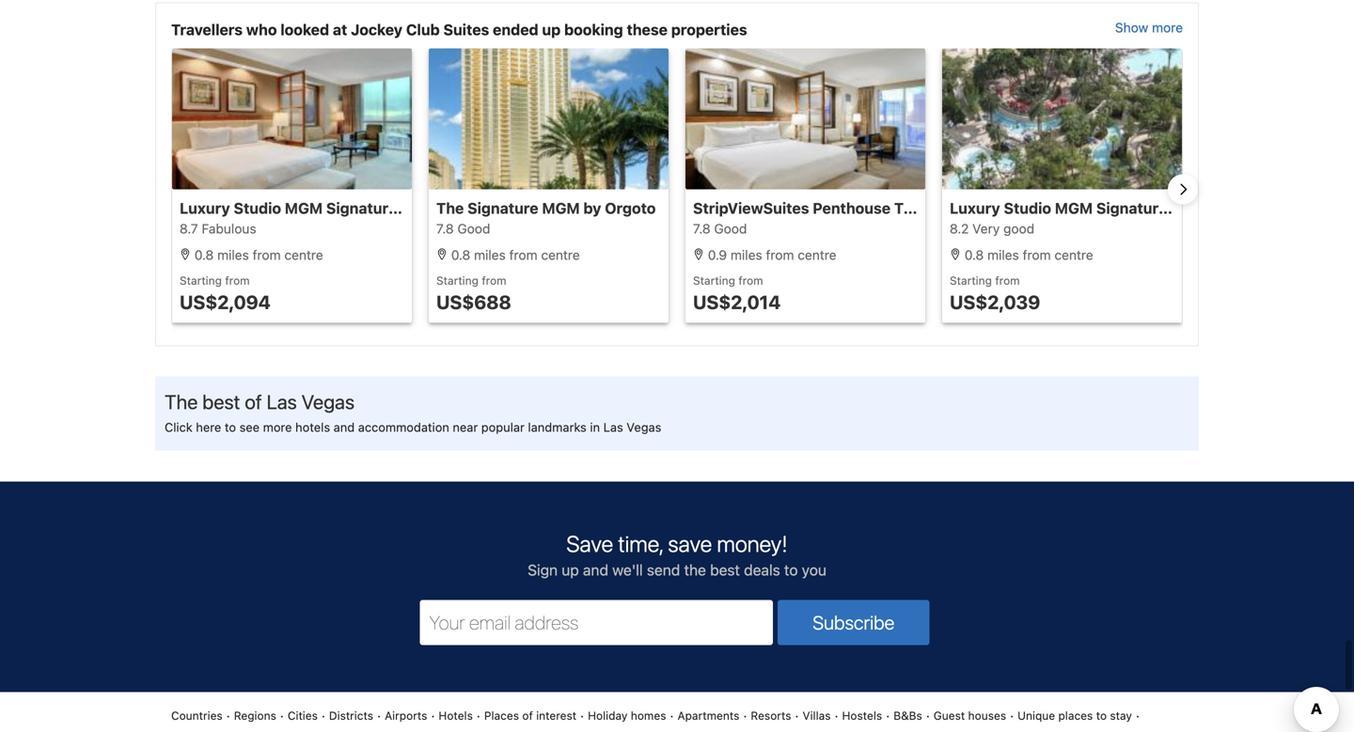 Task type: describe. For each thing, give the bounding box(es) containing it.
7.8 good inside stripviewsuites penthouse two-bedroom conjoined suite 7.8 good
[[693, 221, 747, 236]]

places of interest
[[484, 709, 577, 723]]

0 vertical spatial las
[[267, 390, 297, 414]]

b&bs
[[893, 709, 922, 723]]

districts
[[329, 709, 373, 723]]

the signature mgm by orgoto 7.8 good
[[436, 199, 656, 236]]

8.2 very
[[950, 221, 1000, 236]]

ended
[[493, 21, 538, 39]]

hotels link
[[439, 708, 473, 724]]

unique
[[1018, 709, 1055, 723]]

0.8 for us$2,094
[[194, 247, 214, 263]]

0.9
[[708, 247, 727, 263]]

looked
[[280, 21, 329, 39]]

1 vertical spatial las
[[603, 420, 623, 434]]

landmarks
[[528, 420, 587, 434]]

guest houses
[[934, 709, 1006, 723]]

show
[[1115, 20, 1148, 35]]

orgoto
[[605, 199, 656, 217]]

and inside the best of las vegas click here to see more hotels and accommodation near popular landmarks in las vegas
[[333, 420, 355, 434]]

more inside the best of las vegas click here to see more hotels and accommodation near popular landmarks in las vegas
[[263, 420, 292, 434]]

apartments link
[[677, 708, 739, 724]]

interest
[[536, 709, 577, 723]]

show more link
[[1115, 18, 1183, 41]]

miles for us$2,014
[[731, 247, 762, 263]]

starting for us$688
[[436, 274, 479, 287]]

countries
[[171, 709, 223, 723]]

starting for us$2,039
[[950, 274, 992, 287]]

0.8 miles from centre for us$2,039
[[961, 247, 1093, 263]]

us$2,094
[[180, 291, 271, 313]]

resorts
[[751, 709, 791, 723]]

cities
[[288, 709, 318, 723]]

0 vertical spatial more
[[1152, 20, 1183, 35]]

apartments
[[677, 709, 739, 723]]

from down good
[[1023, 247, 1051, 263]]

hostels
[[842, 709, 882, 723]]

these
[[627, 21, 668, 39]]

best inside save time, save money! sign up and we'll send the best deals to you
[[710, 561, 740, 579]]

subscribe button
[[778, 600, 929, 645]]

miles for us$2,039
[[987, 247, 1019, 263]]

by
[[583, 199, 601, 217]]

starting for us$2,014
[[693, 274, 735, 287]]

Your email address email field
[[420, 600, 773, 645]]

centre for us$2,014
[[798, 247, 836, 263]]

b&bs link
[[893, 708, 922, 724]]

starting from us$2,039
[[950, 274, 1040, 313]]

holiday
[[588, 709, 628, 723]]

of inside the best of las vegas click here to see more hotels and accommodation near popular landmarks in las vegas
[[245, 390, 262, 414]]

best inside the best of las vegas click here to see more hotels and accommodation near popular landmarks in las vegas
[[202, 390, 240, 414]]

money!
[[717, 531, 788, 557]]

villas
[[803, 709, 831, 723]]

holiday homes link
[[588, 708, 666, 724]]

good
[[1003, 221, 1034, 236]]

conjoined
[[1001, 199, 1075, 217]]

in
[[590, 420, 600, 434]]

from down 8.7 fabulous
[[253, 247, 281, 263]]

centre for us$688
[[541, 247, 580, 263]]

8.2 very good
[[950, 221, 1034, 236]]

7.8 good inside the signature mgm by orgoto 7.8 good
[[436, 221, 490, 236]]

deals
[[744, 561, 780, 579]]

accommodation
[[358, 420, 449, 434]]

send
[[647, 561, 680, 579]]

jockey
[[351, 21, 403, 39]]

places
[[1058, 709, 1093, 723]]

hotels
[[295, 420, 330, 434]]

of inside places of interest link
[[522, 709, 533, 723]]

starting from us$688
[[436, 274, 511, 313]]

stripviewsuites
[[693, 199, 809, 217]]

from down 'stripviewsuites'
[[766, 247, 794, 263]]

the for the signature mgm by orgoto
[[436, 199, 464, 217]]

save
[[566, 531, 613, 557]]

travellers who looked at jockey club suites ended up booking these properties
[[171, 21, 747, 39]]

save
[[668, 531, 712, 557]]

2 horizontal spatial to
[[1096, 709, 1107, 723]]

properties
[[671, 21, 747, 39]]

from down the signature mgm by orgoto 7.8 good
[[509, 247, 537, 263]]

two-
[[894, 199, 931, 217]]

resorts link
[[751, 708, 791, 724]]

miles for us$2,094
[[217, 247, 249, 263]]



Task type: vqa. For each thing, say whether or not it's contained in the screenshot.
NEAR
yes



Task type: locate. For each thing, give the bounding box(es) containing it.
0 vertical spatial to
[[225, 420, 236, 434]]

houses
[[968, 709, 1006, 723]]

2 horizontal spatial 0.8 miles from centre
[[961, 247, 1093, 263]]

hostels link
[[842, 708, 882, 724]]

booking
[[564, 21, 623, 39]]

0 horizontal spatial the
[[165, 390, 198, 414]]

from inside starting from us$2,094
[[225, 274, 250, 287]]

to inside the best of las vegas click here to see more hotels and accommodation near popular landmarks in las vegas
[[225, 420, 236, 434]]

0.8 miles from centre for us$2,094
[[191, 247, 323, 263]]

to left you at the bottom
[[784, 561, 798, 579]]

1 horizontal spatial the
[[436, 199, 464, 217]]

1 0.8 from the left
[[194, 247, 214, 263]]

airports
[[385, 709, 427, 723]]

2 0.8 from the left
[[451, 247, 470, 263]]

to inside save time, save money! sign up and we'll send the best deals to you
[[784, 561, 798, 579]]

cities link
[[288, 708, 318, 724]]

starting up the us$2,039
[[950, 274, 992, 287]]

centre for us$2,094
[[284, 247, 323, 263]]

0.8 miles from centre down 8.7 fabulous
[[191, 247, 323, 263]]

1 horizontal spatial vegas
[[627, 420, 661, 434]]

0 horizontal spatial and
[[333, 420, 355, 434]]

more right see
[[263, 420, 292, 434]]

districts link
[[329, 708, 373, 724]]

vegas
[[302, 390, 355, 414], [627, 420, 661, 434]]

subscribe
[[813, 612, 895, 634]]

us$2,039
[[950, 291, 1040, 313]]

1 vertical spatial up
[[562, 561, 579, 579]]

las up hotels
[[267, 390, 297, 414]]

miles down "8.2 very good"
[[987, 247, 1019, 263]]

stripviewsuites penthouse two-bedroom conjoined suite 7.8 good
[[693, 199, 1116, 236]]

0 horizontal spatial up
[[542, 21, 561, 39]]

0 vertical spatial best
[[202, 390, 240, 414]]

mgm
[[542, 199, 580, 217]]

places
[[484, 709, 519, 723]]

centre
[[284, 247, 323, 263], [541, 247, 580, 263], [798, 247, 836, 263], [1054, 247, 1093, 263]]

1 horizontal spatial up
[[562, 561, 579, 579]]

unique places to stay link
[[1018, 708, 1132, 724]]

0 vertical spatial up
[[542, 21, 561, 39]]

holiday homes
[[588, 709, 666, 723]]

starting from us$2,094
[[180, 274, 271, 313]]

the inside the signature mgm by orgoto 7.8 good
[[436, 199, 464, 217]]

2 horizontal spatial 0.8
[[965, 247, 984, 263]]

1 vertical spatial best
[[710, 561, 740, 579]]

0 horizontal spatial 7.8 good
[[436, 221, 490, 236]]

up inside save time, save money! sign up and we'll send the best deals to you
[[562, 561, 579, 579]]

0 horizontal spatial of
[[245, 390, 262, 414]]

penthouse
[[813, 199, 891, 217]]

from up us$2,094 on the left top of page
[[225, 274, 250, 287]]

1 centre from the left
[[284, 247, 323, 263]]

1 vertical spatial of
[[522, 709, 533, 723]]

stay
[[1110, 709, 1132, 723]]

club
[[406, 21, 440, 39]]

1 vertical spatial more
[[263, 420, 292, 434]]

2 0.8 miles from centre from the left
[[448, 247, 580, 263]]

at
[[333, 21, 347, 39]]

villas link
[[803, 708, 831, 724]]

1 horizontal spatial best
[[710, 561, 740, 579]]

0 vertical spatial the
[[436, 199, 464, 217]]

miles down 8.7 fabulous
[[217, 247, 249, 263]]

0 horizontal spatial best
[[202, 390, 240, 414]]

countries link
[[171, 708, 223, 724]]

airports link
[[385, 708, 427, 724]]

0.8 miles from centre down good
[[961, 247, 1093, 263]]

0 horizontal spatial 0.8 miles from centre
[[191, 247, 323, 263]]

region
[[156, 48, 1198, 330]]

0 vertical spatial vegas
[[302, 390, 355, 414]]

2 7.8 good from the left
[[693, 221, 747, 236]]

travellers
[[171, 21, 243, 39]]

to left see
[[225, 420, 236, 434]]

0 horizontal spatial vegas
[[302, 390, 355, 414]]

starting
[[180, 274, 222, 287], [436, 274, 479, 287], [693, 274, 735, 287], [950, 274, 992, 287]]

miles up starting from us$688
[[474, 247, 506, 263]]

7.8 good up 0.9
[[693, 221, 747, 236]]

3 miles from the left
[[731, 247, 762, 263]]

centre for us$2,039
[[1054, 247, 1093, 263]]

8.7 fabulous
[[180, 221, 256, 236]]

up right ended
[[542, 21, 561, 39]]

places of interest link
[[484, 708, 577, 724]]

to left stay at bottom right
[[1096, 709, 1107, 723]]

homes
[[631, 709, 666, 723]]

regions link
[[234, 708, 276, 724]]

2 miles from the left
[[474, 247, 506, 263]]

1 horizontal spatial 0.8 miles from centre
[[448, 247, 580, 263]]

from up us$688
[[482, 274, 506, 287]]

from inside the "starting from us$2,014"
[[738, 274, 763, 287]]

1 starting from the left
[[180, 274, 222, 287]]

and right hotels
[[333, 420, 355, 434]]

starting from us$2,014
[[693, 274, 781, 313]]

4 starting from the left
[[950, 274, 992, 287]]

sign
[[528, 561, 558, 579]]

1 0.8 miles from centre from the left
[[191, 247, 323, 263]]

starting for us$2,094
[[180, 274, 222, 287]]

1 horizontal spatial las
[[603, 420, 623, 434]]

regions
[[234, 709, 276, 723]]

to
[[225, 420, 236, 434], [784, 561, 798, 579], [1096, 709, 1107, 723]]

1 vertical spatial and
[[583, 561, 608, 579]]

starting inside starting from us$688
[[436, 274, 479, 287]]

the best of las vegas click here to see more hotels and accommodation near popular landmarks in las vegas
[[165, 390, 661, 434]]

0.8 miles from centre down signature
[[448, 247, 580, 263]]

of up see
[[245, 390, 262, 414]]

from up us$2,014
[[738, 274, 763, 287]]

unique places to stay
[[1018, 709, 1132, 723]]

miles
[[217, 247, 249, 263], [474, 247, 506, 263], [731, 247, 762, 263], [987, 247, 1019, 263]]

show more
[[1115, 20, 1183, 35]]

7.8 good down signature
[[436, 221, 490, 236]]

the inside the best of las vegas click here to see more hotels and accommodation near popular landmarks in las vegas
[[165, 390, 198, 414]]

las
[[267, 390, 297, 414], [603, 420, 623, 434]]

us$688
[[436, 291, 511, 313]]

starting down 0.9
[[693, 274, 735, 287]]

miles right 0.9
[[731, 247, 762, 263]]

starting up us$2,094 on the left top of page
[[180, 274, 222, 287]]

who
[[246, 21, 277, 39]]

best up here
[[202, 390, 240, 414]]

save time, save money! footer
[[0, 481, 1354, 732]]

4 centre from the left
[[1054, 247, 1093, 263]]

0 vertical spatial of
[[245, 390, 262, 414]]

vegas right 'in'
[[627, 420, 661, 434]]

click
[[165, 420, 193, 434]]

up right sign
[[562, 561, 579, 579]]

1 vertical spatial vegas
[[627, 420, 661, 434]]

main content
[[155, 0, 1199, 2]]

the left signature
[[436, 199, 464, 217]]

here
[[196, 420, 221, 434]]

near
[[453, 420, 478, 434]]

0.8
[[194, 247, 214, 263], [451, 247, 470, 263], [965, 247, 984, 263]]

signature
[[467, 199, 538, 217]]

we'll
[[612, 561, 643, 579]]

vegas up hotels
[[302, 390, 355, 414]]

1 7.8 good from the left
[[436, 221, 490, 236]]

of right places
[[522, 709, 533, 723]]

suite
[[1078, 199, 1116, 217]]

1 vertical spatial the
[[165, 390, 198, 414]]

1 horizontal spatial 7.8 good
[[693, 221, 747, 236]]

save time, save money! sign up and we'll send the best deals to you
[[528, 531, 826, 579]]

1 horizontal spatial and
[[583, 561, 608, 579]]

1 horizontal spatial 0.8
[[451, 247, 470, 263]]

starting up us$688
[[436, 274, 479, 287]]

starting inside starting from us$2,094
[[180, 274, 222, 287]]

best right the
[[710, 561, 740, 579]]

las right 'in'
[[603, 420, 623, 434]]

1 horizontal spatial of
[[522, 709, 533, 723]]

0.8 down 8.7 fabulous
[[194, 247, 214, 263]]

0.9 miles from centre
[[704, 247, 836, 263]]

0 vertical spatial and
[[333, 420, 355, 434]]

starting inside the "starting from us$2,014"
[[693, 274, 735, 287]]

0.8 miles from centre for us$688
[[448, 247, 580, 263]]

and down save at the left bottom of page
[[583, 561, 608, 579]]

us$2,014
[[693, 291, 781, 313]]

see
[[239, 420, 260, 434]]

0 horizontal spatial more
[[263, 420, 292, 434]]

2 starting from the left
[[436, 274, 479, 287]]

0 horizontal spatial las
[[267, 390, 297, 414]]

7.8 good
[[436, 221, 490, 236], [693, 221, 747, 236]]

more
[[1152, 20, 1183, 35], [263, 420, 292, 434]]

the
[[436, 199, 464, 217], [165, 390, 198, 414]]

and inside save time, save money! sign up and we'll send the best deals to you
[[583, 561, 608, 579]]

2 centre from the left
[[541, 247, 580, 263]]

starting inside starting from us$2,039
[[950, 274, 992, 287]]

1 horizontal spatial more
[[1152, 20, 1183, 35]]

0 horizontal spatial to
[[225, 420, 236, 434]]

from inside starting from us$2,039
[[995, 274, 1020, 287]]

0.8 miles from centre
[[191, 247, 323, 263], [448, 247, 580, 263], [961, 247, 1093, 263]]

3 0.8 miles from centre from the left
[[961, 247, 1093, 263]]

hotels
[[439, 709, 473, 723]]

suites
[[443, 21, 489, 39]]

the
[[684, 561, 706, 579]]

3 starting from the left
[[693, 274, 735, 287]]

1 horizontal spatial to
[[784, 561, 798, 579]]

the up click
[[165, 390, 198, 414]]

of
[[245, 390, 262, 414], [522, 709, 533, 723]]

0.8 for us$688
[[451, 247, 470, 263]]

0 horizontal spatial 0.8
[[194, 247, 214, 263]]

3 centre from the left
[[798, 247, 836, 263]]

1 vertical spatial to
[[784, 561, 798, 579]]

popular
[[481, 420, 525, 434]]

2 vertical spatial to
[[1096, 709, 1107, 723]]

from up the us$2,039
[[995, 274, 1020, 287]]

bedroom
[[931, 199, 998, 217]]

4 miles from the left
[[987, 247, 1019, 263]]

1 miles from the left
[[217, 247, 249, 263]]

0.8 up starting from us$688
[[451, 247, 470, 263]]

from
[[253, 247, 281, 263], [509, 247, 537, 263], [766, 247, 794, 263], [1023, 247, 1051, 263], [225, 274, 250, 287], [482, 274, 506, 287], [738, 274, 763, 287], [995, 274, 1020, 287]]

from inside starting from us$688
[[482, 274, 506, 287]]

region containing us$2,094
[[156, 48, 1198, 330]]

3 0.8 from the left
[[965, 247, 984, 263]]

guest
[[934, 709, 965, 723]]

more right show
[[1152, 20, 1183, 35]]

0.8 down 8.2 very
[[965, 247, 984, 263]]

miles for us$688
[[474, 247, 506, 263]]

time,
[[618, 531, 663, 557]]

the for the best of las vegas
[[165, 390, 198, 414]]

0.8 for us$2,039
[[965, 247, 984, 263]]



